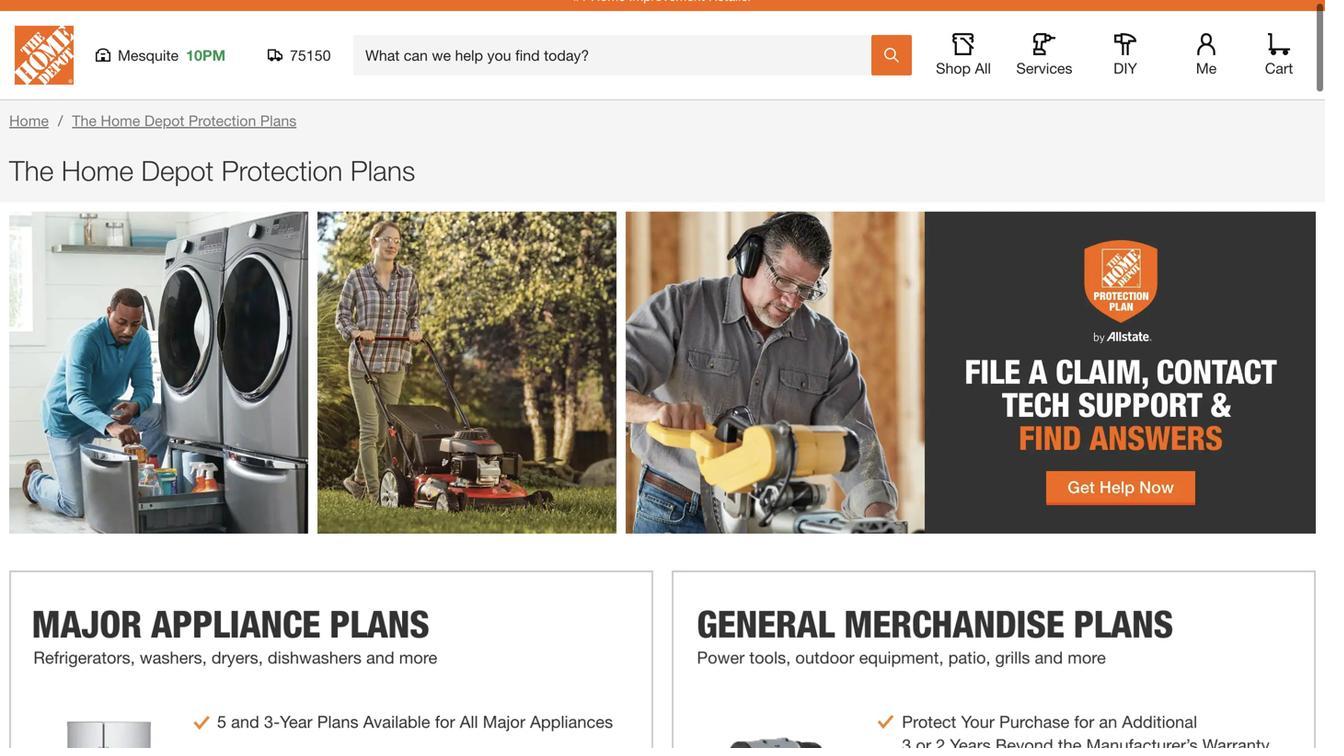 Task type: locate. For each thing, give the bounding box(es) containing it.
me
[[1197, 59, 1218, 77]]

10pm
[[186, 47, 226, 64]]

the home depot logo image
[[15, 26, 74, 85]]

mesquite
[[118, 47, 179, 64]]

file a claim, contact tech support &  find answers image
[[9, 212, 1317, 534]]

1 vertical spatial plans
[[351, 154, 416, 187]]

depot down mesquite 10pm
[[144, 112, 185, 129]]

0 vertical spatial protection
[[189, 112, 256, 129]]

0 horizontal spatial plans
[[260, 112, 297, 129]]

depot down the home depot protection plans link
[[141, 154, 214, 187]]

me button
[[1178, 33, 1237, 77]]

75150 button
[[268, 46, 331, 64]]

0 horizontal spatial the
[[9, 154, 54, 187]]

all
[[976, 59, 992, 77]]

the home depot protection plans down the home depot protection plans link
[[9, 154, 416, 187]]

mesquite 10pm
[[118, 47, 226, 64]]

plans
[[260, 112, 297, 129], [351, 154, 416, 187]]

1 vertical spatial the home depot protection plans
[[9, 154, 416, 187]]

shop all
[[937, 59, 992, 77]]

1 horizontal spatial the
[[72, 112, 97, 129]]

the
[[72, 112, 97, 129], [9, 154, 54, 187]]

home link
[[9, 112, 49, 129]]

the home depot protection plans down mesquite 10pm
[[72, 112, 297, 129]]

0 vertical spatial the
[[72, 112, 97, 129]]

diy
[[1114, 59, 1138, 77]]

diy button
[[1097, 33, 1156, 77]]

major appliance plans image
[[9, 571, 654, 749]]

the right the home link
[[72, 112, 97, 129]]

home
[[9, 112, 49, 129], [101, 112, 140, 129], [61, 154, 134, 187]]

1 horizontal spatial plans
[[351, 154, 416, 187]]

shop all button
[[935, 33, 994, 77]]

the down the home link
[[9, 154, 54, 187]]

the home depot protection plans
[[72, 112, 297, 129], [9, 154, 416, 187]]

services button
[[1016, 33, 1075, 77]]

0 vertical spatial the home depot protection plans
[[72, 112, 297, 129]]

protection
[[189, 112, 256, 129], [222, 154, 343, 187]]

cart link
[[1260, 33, 1300, 77]]

depot
[[144, 112, 185, 129], [141, 154, 214, 187]]



Task type: vqa. For each thing, say whether or not it's contained in the screenshot.
The
yes



Task type: describe. For each thing, give the bounding box(es) containing it.
What can we help you find today? search field
[[366, 36, 871, 75]]

the home depot protection plans link
[[72, 112, 297, 129]]

0 vertical spatial plans
[[260, 112, 297, 129]]

1 vertical spatial depot
[[141, 154, 214, 187]]

0 vertical spatial depot
[[144, 112, 185, 129]]

cart
[[1266, 59, 1294, 77]]

shop
[[937, 59, 971, 77]]

general merchandise plans image
[[672, 571, 1317, 749]]

1 vertical spatial the
[[9, 154, 54, 187]]

1 vertical spatial protection
[[222, 154, 343, 187]]

75150
[[290, 47, 331, 64]]

services
[[1017, 59, 1073, 77]]



